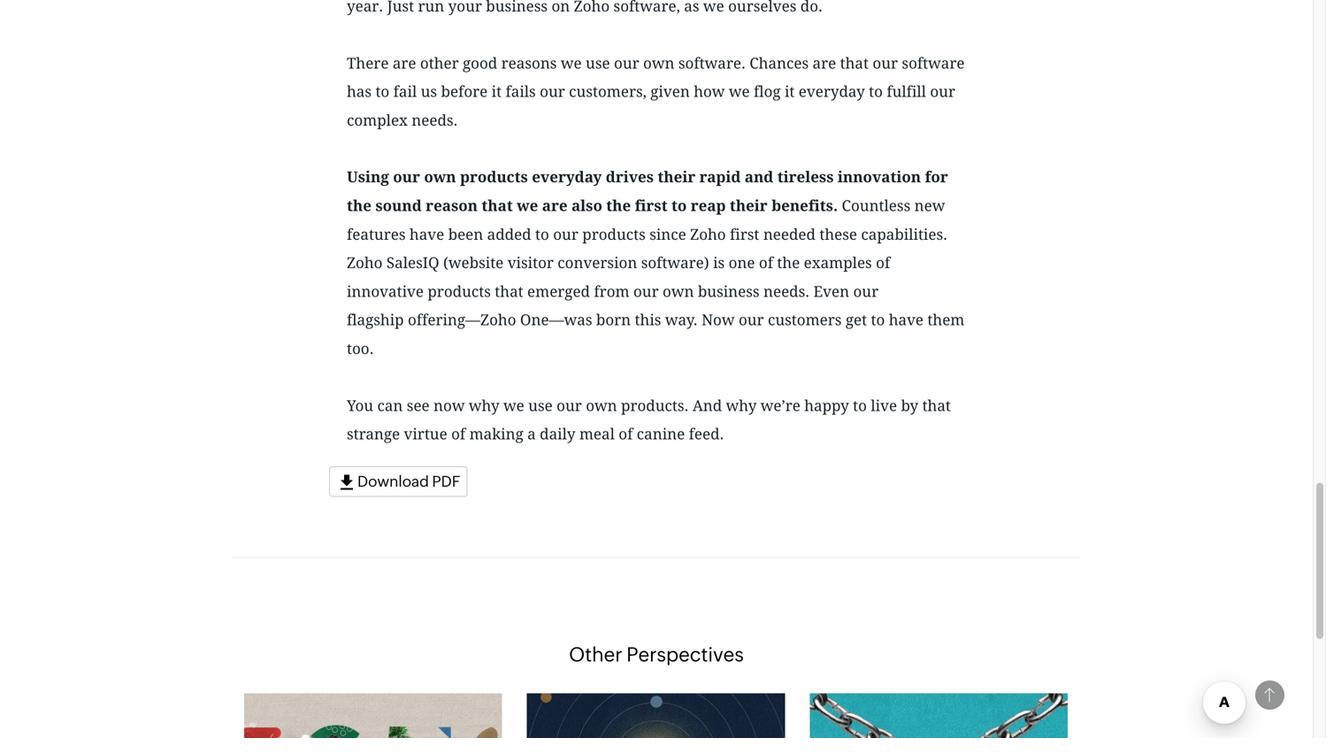 Task type: vqa. For each thing, say whether or not it's contained in the screenshot.
to in the THE YOU CAN SEE NOW WHY WE USE OUR OWN PRODUCTS. AND WHY WE'RE HAPPY TO LIVE BY THAT STRANGE VIRTUE OF MAKING A DAILY MEAL OF CANINE FEED.
yes



Task type: describe. For each thing, give the bounding box(es) containing it.
first needed
[[730, 225, 816, 243]]

virtue
[[404, 425, 448, 443]]

we left 'flog'
[[729, 83, 750, 101]]

of inside you can see now why we use our own products. and why we're happy to live by that strange virtue of making a daily meal of canine feed.
[[451, 425, 466, 443]]

everyday
[[532, 168, 602, 186]]

added
[[487, 225, 532, 243]]

own inside "using our own products everyday drives their rapid and tireless innovation for the sound reason that we are also the first to reap their benefits."
[[424, 168, 456, 186]]

how
[[694, 83, 725, 101]]

products inside "using our own products everyday drives their rapid and tireless innovation for the sound reason that we are also the first to reap their benefits."
[[460, 168, 528, 186]]

countless new features have been added to our products since zoho first needed these capabilities. zoho salesiq (website visitor conversion software) is one of the examples of innovative products that emerged from our own business needs. even our flagship offering—zoho one—was born this way. now our customers get to have them too.
[[347, 197, 965, 358]]

customers
[[768, 311, 842, 329]]

reap
[[691, 197, 726, 215]]

0 horizontal spatial are
[[393, 54, 416, 72]]

our up 'customers, given'
[[614, 54, 640, 72]]

that inside you can see now why we use our own products. and why we're happy to live by that strange virtue of making a daily meal of canine feed.
[[923, 397, 951, 414]]

1 horizontal spatial have
[[889, 311, 924, 329]]

we inside you can see now why we use our own products. and why we're happy to live by that strange virtue of making a daily meal of canine feed.
[[504, 397, 525, 414]]

download
[[358, 472, 429, 490]]

2 why from the left
[[726, 397, 757, 414]]

before
[[441, 83, 488, 101]]

products.
[[621, 397, 689, 414]]

we left the use at the top of the page
[[561, 54, 582, 72]]

benefits.
[[772, 197, 838, 215]]

from
[[594, 283, 630, 300]]

fail
[[394, 83, 417, 101]]

salesiq
[[387, 254, 440, 272]]

that inside countless new features have been added to our products since zoho first needed these capabilities. zoho salesiq (website visitor conversion software) is one of the examples of innovative products that emerged from our own business needs. even our flagship offering—zoho one—was born this way. now our customers get to have them too.
[[495, 283, 524, 300]]

are inside "using our own products everyday drives their rapid and tireless innovation for the sound reason that we are also the first to reap their benefits."
[[542, 197, 568, 215]]

0 horizontal spatial the
[[347, 197, 372, 215]]

it
[[492, 83, 502, 101]]

to right get
[[871, 311, 885, 329]]

innovative
[[347, 283, 424, 300]]

drives
[[606, 168, 654, 186]]

needs.
[[412, 111, 458, 129]]

emerged
[[528, 283, 590, 300]]

customers, given
[[569, 83, 690, 101]]

one—was
[[520, 311, 593, 329]]

download pdf
[[358, 472, 460, 490]]

needs. even
[[764, 283, 850, 300]]

happy
[[805, 397, 849, 414]]

our up the fulfill on the top right of the page
[[873, 54, 898, 72]]

business
[[698, 283, 760, 300]]

perspectives
[[627, 643, 744, 666]]

0 vertical spatial have
[[410, 225, 444, 243]]

can
[[377, 397, 403, 414]]

0 horizontal spatial their
[[658, 168, 696, 186]]

rapid
[[700, 168, 741, 186]]

to left fail at left top
[[376, 83, 390, 101]]

innovation
[[838, 168, 921, 186]]

and
[[745, 168, 774, 186]]

now
[[434, 397, 465, 414]]

it everyday
[[785, 83, 865, 101]]

(website
[[443, 254, 504, 272]]

other perspectives
[[569, 643, 744, 666]]

complex
[[347, 111, 408, 129]]

way.
[[665, 311, 698, 329]]

other
[[569, 643, 623, 666]]

visitor
[[508, 254, 554, 272]]

features
[[347, 225, 406, 243]]

these
[[820, 225, 858, 243]]

capabilities.
[[862, 225, 948, 243]]

a
[[528, 425, 536, 443]]

since
[[650, 225, 687, 243]]

you
[[347, 397, 374, 414]]

chances
[[750, 54, 809, 72]]

our right the fails
[[540, 83, 565, 101]]

examples
[[804, 254, 872, 272]]

1 horizontal spatial the
[[607, 197, 631, 215]]

of canine feed.
[[619, 425, 724, 443]]

0 vertical spatial zoho
[[690, 225, 726, 243]]

us
[[421, 83, 437, 101]]

download pdf link
[[329, 466, 468, 497]]

meal
[[580, 425, 615, 443]]

them
[[928, 311, 965, 329]]

now
[[702, 311, 735, 329]]

one
[[729, 254, 755, 272]]

we inside "using our own products everyday drives their rapid and tireless innovation for the sound reason that we are also the first to reap their benefits."
[[517, 197, 538, 215]]

other
[[420, 54, 459, 72]]

using our own products everyday drives their rapid and tireless innovation for the sound reason that we are also the first to reap their benefits.
[[347, 168, 949, 215]]

is
[[713, 254, 725, 272]]

our right now
[[739, 311, 764, 329]]



Task type: locate. For each thing, give the bounding box(es) containing it.
products down (website
[[428, 283, 491, 300]]

of down now
[[451, 425, 466, 443]]

reason
[[426, 197, 478, 215]]

there are other good reasons we use our own software. chances are that our software has to fail us before it fails our customers, given how we flog it everyday to fulfill our complex needs.
[[347, 54, 965, 129]]

good
[[463, 54, 498, 72]]

why
[[469, 397, 500, 414], [726, 397, 757, 414]]

first
[[635, 197, 668, 215]]

to inside "using our own products everyday drives their rapid and tireless innovation for the sound reason that we are also the first to reap their benefits."
[[672, 197, 687, 215]]

countless
[[842, 197, 911, 215]]

the down first needed
[[777, 254, 800, 272]]

making
[[470, 425, 524, 443]]

their up first
[[658, 168, 696, 186]]

there
[[347, 54, 389, 72]]

why right and
[[726, 397, 757, 414]]

to up visitor
[[535, 225, 549, 243]]

conversion
[[558, 254, 637, 272]]

new
[[915, 197, 946, 215]]

software
[[902, 54, 965, 72]]

to left live
[[853, 397, 867, 414]]

0 horizontal spatial why
[[469, 397, 500, 414]]

using our
[[347, 168, 420, 186]]

own up "way."
[[663, 283, 694, 300]]

their down 'and'
[[730, 197, 768, 215]]

too.
[[347, 340, 374, 358]]

has
[[347, 83, 372, 101]]

our up get
[[854, 283, 879, 300]]

that inside there are other good reasons we use our own software. chances are that our software has to fail us before it fails our customers, given how we flog it everyday to fulfill our complex needs.
[[840, 54, 869, 72]]

the down drives
[[607, 197, 631, 215]]

1 horizontal spatial zoho
[[690, 225, 726, 243]]

that right by
[[923, 397, 951, 414]]

our
[[614, 54, 640, 72], [873, 54, 898, 72], [540, 83, 565, 101], [930, 83, 956, 101], [553, 225, 579, 243], [634, 283, 659, 300], [854, 283, 879, 300], [739, 311, 764, 329]]

are
[[393, 54, 416, 72], [813, 54, 837, 72], [542, 197, 568, 215]]

have up salesiq
[[410, 225, 444, 243]]

you can see now why we use our own products. and why we're happy to live by that strange virtue of making a daily meal of canine feed.
[[347, 397, 951, 443]]

of right one
[[759, 254, 774, 272]]

pdf
[[432, 472, 460, 490]]

are up fail at left top
[[393, 54, 416, 72]]

born
[[596, 311, 631, 329]]

fails
[[506, 83, 536, 101]]

2 vertical spatial products
[[428, 283, 491, 300]]

own inside countless new features have been added to our products since zoho first needed these capabilities. zoho salesiq (website visitor conversion software) is one of the examples of innovative products that emerged from our own business needs. even our flagship offering—zoho one—was born this way. now our customers get to have them too.
[[663, 283, 694, 300]]

for
[[925, 168, 949, 186]]

of
[[759, 254, 774, 272], [876, 254, 891, 272], [451, 425, 466, 443]]

0 horizontal spatial zoho
[[347, 254, 383, 272]]

sound
[[376, 197, 422, 215]]

have
[[410, 225, 444, 243], [889, 311, 924, 329]]

and
[[693, 397, 722, 414]]

0 horizontal spatial have
[[410, 225, 444, 243]]

own up 'customers, given'
[[643, 54, 675, 72]]

also
[[572, 197, 603, 215]]

that up it everyday
[[840, 54, 869, 72]]

flog
[[754, 83, 781, 101]]

1 vertical spatial their
[[730, 197, 768, 215]]

that
[[840, 54, 869, 72], [482, 197, 513, 215], [495, 283, 524, 300], [923, 397, 951, 414]]

this
[[635, 311, 662, 329]]

0 vertical spatial their
[[658, 168, 696, 186]]

we're
[[761, 397, 801, 414]]

0 horizontal spatial of
[[451, 425, 466, 443]]

the inside countless new features have been added to our products since zoho first needed these capabilities. zoho salesiq (website visitor conversion software) is one of the examples of innovative products that emerged from our own business needs. even our flagship offering—zoho one—was born this way. now our customers get to have them too.
[[777, 254, 800, 272]]

own
[[643, 54, 675, 72], [424, 168, 456, 186], [663, 283, 694, 300], [586, 397, 617, 414]]

their
[[658, 168, 696, 186], [730, 197, 768, 215]]

zoho down reap
[[690, 225, 726, 243]]

been
[[448, 225, 483, 243]]

strange
[[347, 425, 400, 443]]

use our
[[529, 397, 582, 414]]

the up features
[[347, 197, 372, 215]]

1 vertical spatial zoho
[[347, 254, 383, 272]]

flagship offering—zoho
[[347, 311, 516, 329]]

that down visitor
[[495, 283, 524, 300]]

daily
[[540, 425, 576, 443]]

software)
[[641, 254, 710, 272]]

1 vertical spatial products
[[583, 225, 646, 243]]

our down software on the right of page
[[930, 83, 956, 101]]

2 horizontal spatial the
[[777, 254, 800, 272]]

tireless
[[778, 168, 834, 186]]

use
[[586, 54, 610, 72]]

to right first
[[672, 197, 687, 215]]

our down also
[[553, 225, 579, 243]]

1 why from the left
[[469, 397, 500, 414]]

2 horizontal spatial of
[[876, 254, 891, 272]]

1 horizontal spatial are
[[542, 197, 568, 215]]

that up 'added'
[[482, 197, 513, 215]]

see
[[407, 397, 430, 414]]

to inside you can see now why we use our own products. and why we're happy to live by that strange virtue of making a daily meal of canine feed.
[[853, 397, 867, 414]]

zoho
[[690, 225, 726, 243], [347, 254, 383, 272]]

reasons
[[502, 54, 557, 72]]

1 vertical spatial have
[[889, 311, 924, 329]]

1 horizontal spatial of
[[759, 254, 774, 272]]

products up reason
[[460, 168, 528, 186]]

to
[[376, 83, 390, 101], [869, 83, 883, 101], [672, 197, 687, 215], [535, 225, 549, 243], [871, 311, 885, 329], [853, 397, 867, 414]]

2 horizontal spatial are
[[813, 54, 837, 72]]

1 horizontal spatial their
[[730, 197, 768, 215]]

why up "making"
[[469, 397, 500, 414]]

own up reason
[[424, 168, 456, 186]]

live
[[871, 397, 897, 414]]

own up meal
[[586, 397, 617, 414]]

fulfill
[[887, 83, 927, 101]]

we up 'added'
[[517, 197, 538, 215]]

own inside there are other good reasons we use our own software. chances are that our software has to fail us before it fails our customers, given how we flog it everyday to fulfill our complex needs.
[[643, 54, 675, 72]]

have left them
[[889, 311, 924, 329]]

get
[[846, 311, 867, 329]]

1 horizontal spatial why
[[726, 397, 757, 414]]

the
[[347, 197, 372, 215], [607, 197, 631, 215], [777, 254, 800, 272]]

0 vertical spatial products
[[460, 168, 528, 186]]

we
[[561, 54, 582, 72], [729, 83, 750, 101], [517, 197, 538, 215], [504, 397, 525, 414]]

products up conversion on the top left of the page
[[583, 225, 646, 243]]

software.
[[679, 54, 746, 72]]

are up it everyday
[[813, 54, 837, 72]]

zoho down features
[[347, 254, 383, 272]]

products
[[460, 168, 528, 186], [583, 225, 646, 243], [428, 283, 491, 300]]

that inside "using our own products everyday drives their rapid and tireless innovation for the sound reason that we are also the first to reap their benefits."
[[482, 197, 513, 215]]

we up "making"
[[504, 397, 525, 414]]

are down the everyday
[[542, 197, 568, 215]]

to left the fulfill on the top right of the page
[[869, 83, 883, 101]]

own inside you can see now why we use our own products. and why we're happy to live by that strange virtue of making a daily meal of canine feed.
[[586, 397, 617, 414]]

by
[[901, 397, 919, 414]]

our up this
[[634, 283, 659, 300]]

of down capabilities.
[[876, 254, 891, 272]]



